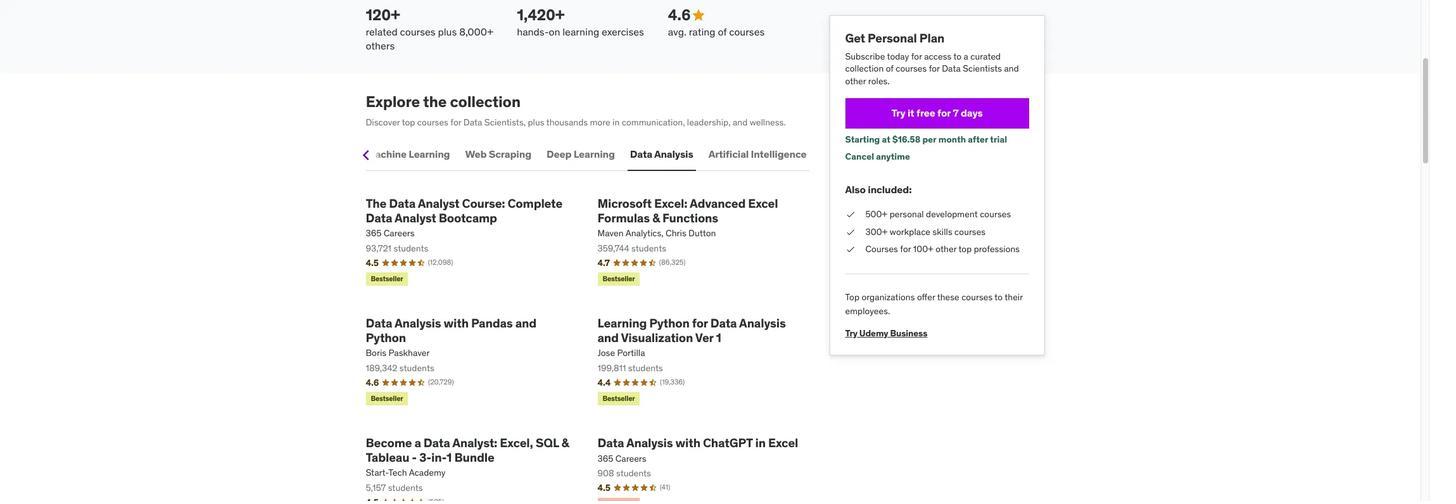 Task type: describe. For each thing, give the bounding box(es) containing it.
analyst:
[[452, 435, 497, 450]]

courses down development
[[955, 226, 986, 237]]

collection inside explore the collection discover top courses for data scientists, plus thousands more in communication, leadership, and wellness.
[[450, 92, 521, 112]]

300+
[[866, 226, 888, 237]]

data inside get personal plan subscribe today for access to a curated collection of courses for data scientists and other roles.
[[942, 63, 961, 74]]

free
[[917, 106, 935, 119]]

plus inside explore the collection discover top courses for data scientists, plus thousands more in communication, leadership, and wellness.
[[528, 117, 544, 128]]

starting at $16.58 per month after trial cancel anytime
[[845, 133, 1007, 162]]

related
[[366, 25, 398, 38]]

sql
[[536, 435, 559, 450]]

avg.
[[668, 25, 687, 38]]

in inside explore the collection discover top courses for data scientists, plus thousands more in communication, leadership, and wellness.
[[613, 117, 620, 128]]

become
[[366, 435, 412, 450]]

data analysis with chatgpt in excel link
[[598, 435, 809, 450]]

908
[[598, 468, 614, 479]]

students inside become a data analyst: excel, sql & tableau - 3-in-1 bundle start-tech academy 5,157 students
[[388, 482, 423, 493]]

careers inside data analysis with chatgpt in excel 365 careers 908 students
[[615, 453, 646, 464]]

to inside the "top organizations offer these courses to their employees."
[[995, 291, 1003, 303]]

learning python for data analysis and visualization ver 1 jose portilla 199,811 students
[[598, 315, 786, 374]]

microsoft
[[598, 196, 652, 211]]

after
[[968, 133, 988, 145]]

the data analyst course: complete data analyst bootcamp 365 careers 93,721 students
[[366, 196, 563, 254]]

students inside learning python for data analysis and visualization ver 1 jose portilla 199,811 students
[[628, 362, 663, 374]]

web scraping button
[[463, 139, 534, 170]]

become a data analyst: excel, sql & tableau - 3-in-1 bundle start-tech academy 5,157 students
[[366, 435, 569, 493]]

5,157
[[366, 482, 386, 493]]

189,342
[[366, 362, 397, 374]]

courses for 100+ other top professions
[[866, 243, 1020, 255]]

try for try it free for 7 days
[[891, 106, 906, 119]]

of inside get personal plan subscribe today for access to a curated collection of courses for data scientists and other roles.
[[886, 63, 894, 74]]

at
[[882, 133, 891, 145]]

artificial
[[709, 148, 749, 160]]

careers inside 'the data analyst course: complete data analyst bootcamp 365 careers 93,721 students'
[[384, 228, 415, 239]]

bundle
[[454, 449, 494, 465]]

included:
[[868, 183, 912, 196]]

analysis for data analysis with chatgpt in excel 365 careers 908 students
[[626, 435, 673, 450]]

avg. rating of courses
[[668, 25, 765, 38]]

and inside learning python for data analysis and visualization ver 1 jose portilla 199,811 students
[[598, 330, 619, 345]]

and inside explore the collection discover top courses for data scientists, plus thousands more in communication, leadership, and wellness.
[[733, 117, 748, 128]]

personal
[[868, 30, 917, 46]]

(86,325)
[[659, 258, 686, 267]]

courses
[[866, 243, 898, 255]]

1,420+
[[517, 5, 565, 25]]

tableau
[[366, 449, 409, 465]]

data analysis button
[[628, 139, 696, 170]]

courses right rating
[[729, 25, 765, 38]]

curated
[[971, 51, 1001, 62]]

days
[[961, 106, 983, 119]]

data inside "data analysis with pandas and python boris paskhaver 189,342 students"
[[366, 315, 392, 330]]

cancel
[[845, 151, 874, 162]]

analyst left course:
[[418, 196, 460, 211]]

per
[[923, 133, 937, 145]]

the data analyst course: complete data analyst bootcamp link
[[366, 196, 577, 225]]

deep learning
[[547, 148, 615, 160]]

complete
[[508, 196, 563, 211]]

86325 reviews element
[[659, 258, 686, 268]]

data inside data analysis with chatgpt in excel 365 careers 908 students
[[598, 435, 624, 450]]

excel inside microsoft excel: advanced excel formulas & functions maven analytics, chris dutton 359,744 students
[[748, 196, 778, 211]]

explore the collection discover top courses for data scientists, plus thousands more in communication, leadership, and wellness.
[[366, 92, 786, 128]]

120+
[[366, 5, 400, 25]]

try udemy business
[[845, 327, 928, 339]]

deep
[[547, 148, 572, 160]]

analysis for data analysis with pandas and python boris paskhaver 189,342 students
[[395, 315, 441, 330]]

bestseller for analyst
[[371, 274, 403, 283]]

top for 100+
[[959, 243, 972, 255]]

excel:
[[654, 196, 688, 211]]

boris
[[366, 347, 386, 359]]

discover
[[366, 117, 400, 128]]

41 reviews element
[[660, 483, 670, 493]]

deep learning button
[[544, 139, 617, 170]]

with for chatgpt
[[676, 435, 700, 450]]

medium image
[[691, 8, 706, 23]]

plus inside 120+ related courses plus 8,000+ others
[[438, 25, 457, 38]]

development
[[926, 208, 978, 220]]

offer
[[917, 291, 935, 303]]

learning python for data analysis and visualization ver 1 link
[[598, 315, 809, 345]]

for inside learning python for data analysis and visualization ver 1 jose portilla 199,811 students
[[692, 315, 708, 330]]

intelligence
[[751, 148, 807, 160]]

web
[[465, 148, 487, 160]]

analytics,
[[626, 228, 664, 239]]

to inside get personal plan subscribe today for access to a curated collection of courses for data scientists and other roles.
[[954, 51, 962, 62]]

try it free for 7 days
[[891, 106, 983, 119]]

roles.
[[868, 75, 890, 87]]

the
[[423, 92, 447, 112]]

try for try udemy business
[[845, 327, 858, 339]]

microsoft excel: advanced excel formulas & functions maven analytics, chris dutton 359,744 students
[[598, 196, 778, 254]]

become a data analyst: excel, sql & tableau - 3-in-1 bundle link
[[366, 435, 577, 465]]

ver
[[695, 330, 713, 345]]

more
[[590, 117, 610, 128]]

also
[[845, 183, 866, 196]]

20729 reviews element
[[428, 378, 454, 387]]

(20,729)
[[428, 378, 454, 387]]

artificial intelligence button
[[706, 139, 809, 170]]

analysis for data analysis
[[654, 148, 693, 160]]

bootcamp
[[439, 210, 497, 225]]

a inside get personal plan subscribe today for access to a curated collection of courses for data scientists and other roles.
[[964, 51, 968, 62]]

(19,336)
[[660, 378, 685, 387]]

scraping
[[489, 148, 531, 160]]

portilla
[[617, 347, 645, 359]]

chatgpt
[[703, 435, 753, 450]]

python inside "data analysis with pandas and python boris paskhaver 189,342 students"
[[366, 330, 406, 345]]

bestseller for visualization
[[603, 394, 635, 403]]

trial
[[990, 133, 1007, 145]]

500+ personal development courses
[[866, 208, 1011, 220]]

it
[[908, 106, 914, 119]]



Task type: locate. For each thing, give the bounding box(es) containing it.
0 vertical spatial 4.6
[[668, 5, 691, 25]]

0 horizontal spatial careers
[[384, 228, 415, 239]]

0 vertical spatial collection
[[845, 63, 884, 74]]

0 vertical spatial in
[[613, 117, 620, 128]]

0 horizontal spatial with
[[444, 315, 469, 330]]

course:
[[462, 196, 505, 211]]

1 inside become a data analyst: excel, sql & tableau - 3-in-1 bundle start-tech academy 5,157 students
[[447, 449, 452, 465]]

0 horizontal spatial plus
[[438, 25, 457, 38]]

students down paskhaver
[[400, 362, 434, 374]]

365 inside data analysis with chatgpt in excel 365 careers 908 students
[[598, 453, 613, 464]]

students down the 'tech' at left
[[388, 482, 423, 493]]

1 vertical spatial in
[[755, 435, 766, 450]]

0 vertical spatial a
[[964, 51, 968, 62]]

try left it
[[891, 106, 906, 119]]

analyst right the
[[395, 210, 436, 225]]

hands-
[[517, 25, 549, 38]]

students down analytics,
[[632, 243, 666, 254]]

0 vertical spatial other
[[845, 75, 866, 87]]

1 vertical spatial to
[[995, 291, 1003, 303]]

excel inside data analysis with chatgpt in excel 365 careers 908 students
[[768, 435, 798, 450]]

& inside microsoft excel: advanced excel formulas & functions maven analytics, chris dutton 359,744 students
[[652, 210, 660, 225]]

with inside "data analysis with pandas and python boris paskhaver 189,342 students"
[[444, 315, 469, 330]]

xsmall image up xsmall image in the top right of the page
[[845, 208, 855, 221]]

functions
[[663, 210, 718, 225]]

3-
[[419, 449, 431, 465]]

0 horizontal spatial collection
[[450, 92, 521, 112]]

1 horizontal spatial 365
[[598, 453, 613, 464]]

learning
[[409, 148, 450, 160], [574, 148, 615, 160], [598, 315, 647, 330]]

access
[[924, 51, 952, 62]]

and up jose
[[598, 330, 619, 345]]

formulas
[[598, 210, 650, 225]]

for inside explore the collection discover top courses for data scientists, plus thousands more in communication, leadership, and wellness.
[[451, 117, 461, 128]]

previous image
[[356, 145, 376, 165]]

courses right related
[[400, 25, 436, 38]]

analysis inside data analysis with chatgpt in excel 365 careers 908 students
[[626, 435, 673, 450]]

xsmall image for courses
[[845, 243, 855, 256]]

0 horizontal spatial top
[[402, 117, 415, 128]]

1 horizontal spatial in
[[755, 435, 766, 450]]

courses inside 120+ related courses plus 8,000+ others
[[400, 25, 436, 38]]

1 vertical spatial a
[[415, 435, 421, 450]]

0 horizontal spatial 4.6
[[366, 377, 379, 388]]

0 vertical spatial xsmall image
[[845, 208, 855, 221]]

these
[[937, 291, 959, 303]]

others
[[366, 39, 395, 52]]

$16.58
[[892, 133, 921, 145]]

other
[[845, 75, 866, 87], [936, 243, 957, 255]]

xsmall image
[[845, 226, 855, 238]]

students inside microsoft excel: advanced excel formulas & functions maven analytics, chris dutton 359,744 students
[[632, 243, 666, 254]]

anytime
[[876, 151, 910, 162]]

web scraping
[[465, 148, 531, 160]]

in-
[[431, 449, 447, 465]]

4.5 for analyst
[[366, 257, 379, 268]]

learning inside button
[[574, 148, 615, 160]]

365
[[366, 228, 382, 239], [598, 453, 613, 464]]

1 horizontal spatial of
[[886, 63, 894, 74]]

120+ related courses plus 8,000+ others
[[366, 5, 493, 52]]

learning for machine learning
[[409, 148, 450, 160]]

analyst
[[418, 196, 460, 211], [395, 210, 436, 225]]

in inside data analysis with chatgpt in excel 365 careers 908 students
[[755, 435, 766, 450]]

machine learning button
[[364, 139, 453, 170]]

other down skills
[[936, 243, 957, 255]]

in
[[613, 117, 620, 128], [755, 435, 766, 450]]

academy
[[409, 467, 446, 478]]

4.6 down 189,342
[[366, 377, 379, 388]]

data analysis with chatgpt in excel 365 careers 908 students
[[598, 435, 798, 479]]

500+
[[866, 208, 888, 220]]

analysis right ver
[[739, 315, 786, 330]]

students right 908
[[616, 468, 651, 479]]

0 vertical spatial plus
[[438, 25, 457, 38]]

& up analytics,
[[652, 210, 660, 225]]

1 horizontal spatial with
[[676, 435, 700, 450]]

1 vertical spatial &
[[561, 435, 569, 450]]

1 right 3-
[[447, 449, 452, 465]]

1 vertical spatial of
[[886, 63, 894, 74]]

0 horizontal spatial python
[[366, 330, 406, 345]]

(12,098)
[[428, 258, 453, 267]]

with left pandas
[[444, 315, 469, 330]]

1 horizontal spatial collection
[[845, 63, 884, 74]]

1 horizontal spatial to
[[995, 291, 1003, 303]]

try udemy business link
[[845, 318, 928, 339]]

with inside data analysis with chatgpt in excel 365 careers 908 students
[[676, 435, 700, 450]]

1 vertical spatial top
[[959, 243, 972, 255]]

start-
[[366, 467, 388, 478]]

today
[[887, 51, 909, 62]]

business
[[890, 327, 928, 339]]

19336 reviews element
[[660, 378, 685, 387]]

courses right these
[[962, 291, 993, 303]]

students
[[394, 243, 428, 254], [632, 243, 666, 254], [400, 362, 434, 374], [628, 362, 663, 374], [616, 468, 651, 479], [388, 482, 423, 493]]

scientists,
[[484, 117, 526, 128]]

employees.
[[845, 306, 890, 317]]

plus left thousands
[[528, 117, 544, 128]]

xsmall image down xsmall image in the top right of the page
[[845, 243, 855, 256]]

on
[[549, 25, 560, 38]]

courses down today
[[896, 63, 927, 74]]

a inside become a data analyst: excel, sql & tableau - 3-in-1 bundle start-tech academy 5,157 students
[[415, 435, 421, 450]]

4.5 for 365
[[598, 482, 610, 493]]

with for pandas
[[444, 315, 469, 330]]

1 vertical spatial 1
[[447, 449, 452, 465]]

try
[[891, 106, 906, 119], [845, 327, 858, 339]]

1 vertical spatial collection
[[450, 92, 521, 112]]

top
[[402, 117, 415, 128], [959, 243, 972, 255]]

93,721
[[366, 243, 391, 254]]

a left curated
[[964, 51, 968, 62]]

0 horizontal spatial try
[[845, 327, 858, 339]]

4.5 down 93,721
[[366, 257, 379, 268]]

top left the professions
[[959, 243, 972, 255]]

0 horizontal spatial 4.5
[[366, 257, 379, 268]]

learning inside learning python for data analysis and visualization ver 1 jose portilla 199,811 students
[[598, 315, 647, 330]]

and inside get personal plan subscribe today for access to a curated collection of courses for data scientists and other roles.
[[1004, 63, 1019, 74]]

0 horizontal spatial to
[[954, 51, 962, 62]]

1 horizontal spatial other
[[936, 243, 957, 255]]

1 xsmall image from the top
[[845, 208, 855, 221]]

0 horizontal spatial 365
[[366, 228, 382, 239]]

1 horizontal spatial python
[[649, 315, 690, 330]]

python up boris
[[366, 330, 406, 345]]

python
[[649, 315, 690, 330], [366, 330, 406, 345]]

wellness.
[[750, 117, 786, 128]]

data inside button
[[630, 148, 652, 160]]

data inside explore the collection discover top courses for data scientists, plus thousands more in communication, leadership, and wellness.
[[464, 117, 482, 128]]

0 vertical spatial 1
[[716, 330, 721, 345]]

learning right machine
[[409, 148, 450, 160]]

data inside become a data analyst: excel, sql & tableau - 3-in-1 bundle start-tech academy 5,157 students
[[424, 435, 450, 450]]

students right 93,721
[[394, 243, 428, 254]]

365 up 93,721
[[366, 228, 382, 239]]

0 horizontal spatial &
[[561, 435, 569, 450]]

12098 reviews element
[[428, 258, 453, 268]]

analysis up (41)
[[626, 435, 673, 450]]

skills
[[933, 226, 952, 237]]

0 vertical spatial with
[[444, 315, 469, 330]]

try left 'udemy'
[[845, 327, 858, 339]]

scientists
[[963, 63, 1002, 74]]

other inside get personal plan subscribe today for access to a curated collection of courses for data scientists and other roles.
[[845, 75, 866, 87]]

get
[[845, 30, 865, 46]]

bestseller for functions
[[603, 274, 635, 283]]

bestseller for boris
[[371, 394, 403, 403]]

month
[[939, 133, 966, 145]]

1 horizontal spatial a
[[964, 51, 968, 62]]

analysis inside "data analysis with pandas and python boris paskhaver 189,342 students"
[[395, 315, 441, 330]]

1 vertical spatial 4.6
[[366, 377, 379, 388]]

359,744
[[598, 243, 629, 254]]

bestseller down 189,342
[[371, 394, 403, 403]]

and inside "data analysis with pandas and python boris paskhaver 189,342 students"
[[515, 315, 537, 330]]

students inside "data analysis with pandas and python boris paskhaver 189,342 students"
[[400, 362, 434, 374]]

top for collection
[[402, 117, 415, 128]]

& right sql
[[561, 435, 569, 450]]

bestseller down 4.4
[[603, 394, 635, 403]]

525 reviews element
[[428, 497, 444, 501]]

and right scientists
[[1004, 63, 1019, 74]]

1 vertical spatial try
[[845, 327, 858, 339]]

data
[[942, 63, 961, 74], [464, 117, 482, 128], [630, 148, 652, 160], [389, 196, 416, 211], [366, 210, 392, 225], [366, 315, 392, 330], [710, 315, 737, 330], [424, 435, 450, 450], [598, 435, 624, 450]]

to
[[954, 51, 962, 62], [995, 291, 1003, 303]]

personal
[[890, 208, 924, 220]]

1 horizontal spatial 1
[[716, 330, 721, 345]]

and left wellness.
[[733, 117, 748, 128]]

top right discover
[[402, 117, 415, 128]]

to left their
[[995, 291, 1003, 303]]

leadership,
[[687, 117, 731, 128]]

courses inside get personal plan subscribe today for access to a curated collection of courses for data scientists and other roles.
[[896, 63, 927, 74]]

4.7
[[598, 257, 610, 268]]

1 vertical spatial excel
[[768, 435, 798, 450]]

0 vertical spatial careers
[[384, 228, 415, 239]]

machine
[[367, 148, 407, 160]]

1 vertical spatial 4.5
[[598, 482, 610, 493]]

collection up scientists,
[[450, 92, 521, 112]]

4.6 up avg.
[[668, 5, 691, 25]]

1 vertical spatial plus
[[528, 117, 544, 128]]

exercises
[[602, 25, 644, 38]]

and right pandas
[[515, 315, 537, 330]]

students inside data analysis with chatgpt in excel 365 careers 908 students
[[616, 468, 651, 479]]

a left in-
[[415, 435, 421, 450]]

0 horizontal spatial other
[[845, 75, 866, 87]]

learning for deep learning
[[574, 148, 615, 160]]

subscribe
[[845, 51, 885, 62]]

0 vertical spatial try
[[891, 106, 906, 119]]

explore
[[366, 92, 420, 112]]

tech
[[388, 467, 407, 478]]

paskhaver
[[389, 347, 430, 359]]

300+ workplace skills courses
[[866, 226, 986, 237]]

1 vertical spatial other
[[936, 243, 957, 255]]

learning down more in the left of the page
[[574, 148, 615, 160]]

bestseller down "4.7"
[[603, 274, 635, 283]]

python inside learning python for data analysis and visualization ver 1 jose portilla 199,811 students
[[649, 315, 690, 330]]

jose
[[598, 347, 615, 359]]

of
[[718, 25, 727, 38], [886, 63, 894, 74]]

1 inside learning python for data analysis and visualization ver 1 jose portilla 199,811 students
[[716, 330, 721, 345]]

workplace
[[890, 226, 930, 237]]

1 horizontal spatial 4.5
[[598, 482, 610, 493]]

365 up 908
[[598, 453, 613, 464]]

collection inside get personal plan subscribe today for access to a curated collection of courses for data scientists and other roles.
[[845, 63, 884, 74]]

of right rating
[[718, 25, 727, 38]]

1 vertical spatial with
[[676, 435, 700, 450]]

students down portilla on the left bottom of the page
[[628, 362, 663, 374]]

0 vertical spatial to
[[954, 51, 962, 62]]

0 horizontal spatial of
[[718, 25, 727, 38]]

data inside learning python for data analysis and visualization ver 1 jose portilla 199,811 students
[[710, 315, 737, 330]]

courses down the
[[417, 117, 448, 128]]

1 vertical spatial xsmall image
[[845, 243, 855, 256]]

4.5 down 908
[[598, 482, 610, 493]]

maven
[[598, 228, 624, 239]]

of down today
[[886, 63, 894, 74]]

1 right ver
[[716, 330, 721, 345]]

365 inside 'the data analyst course: complete data analyst bootcamp 365 careers 93,721 students'
[[366, 228, 382, 239]]

learning inside "button"
[[409, 148, 450, 160]]

other left roles.
[[845, 75, 866, 87]]

to right access
[[954, 51, 962, 62]]

excel right the "advanced"
[[748, 196, 778, 211]]

with left chatgpt
[[676, 435, 700, 450]]

courses up the professions
[[980, 208, 1011, 220]]

professions
[[974, 243, 1020, 255]]

excel,
[[500, 435, 533, 450]]

xsmall image
[[845, 208, 855, 221], [845, 243, 855, 256]]

199,811
[[598, 362, 626, 374]]

0 vertical spatial of
[[718, 25, 727, 38]]

try it free for 7 days link
[[845, 98, 1029, 128]]

tab navigation element
[[351, 139, 809, 171]]

& inside become a data analyst: excel, sql & tableau - 3-in-1 bundle start-tech academy 5,157 students
[[561, 435, 569, 450]]

courses inside the "top organizations offer these courses to their employees."
[[962, 291, 993, 303]]

plus left 8,000+
[[438, 25, 457, 38]]

top inside explore the collection discover top courses for data scientists, plus thousands more in communication, leadership, and wellness.
[[402, 117, 415, 128]]

1 horizontal spatial plus
[[528, 117, 544, 128]]

0 horizontal spatial in
[[613, 117, 620, 128]]

for inside try it free for 7 days link
[[938, 106, 951, 119]]

1 vertical spatial 365
[[598, 453, 613, 464]]

learning up portilla on the left bottom of the page
[[598, 315, 647, 330]]

1 horizontal spatial top
[[959, 243, 972, 255]]

udemy
[[859, 327, 888, 339]]

1 horizontal spatial try
[[891, 106, 906, 119]]

excel right chatgpt
[[768, 435, 798, 450]]

xsmall image for 500+
[[845, 208, 855, 221]]

bestseller down 93,721
[[371, 274, 403, 283]]

0 horizontal spatial 1
[[447, 449, 452, 465]]

0 horizontal spatial a
[[415, 435, 421, 450]]

0 vertical spatial excel
[[748, 196, 778, 211]]

microsoft excel: advanced excel formulas & functions link
[[598, 196, 809, 225]]

0 vertical spatial top
[[402, 117, 415, 128]]

4.5
[[366, 257, 379, 268], [598, 482, 610, 493]]

0 vertical spatial 365
[[366, 228, 382, 239]]

0 vertical spatial 4.5
[[366, 257, 379, 268]]

in right chatgpt
[[755, 435, 766, 450]]

in right more in the left of the page
[[613, 117, 620, 128]]

analysis down communication,
[[654, 148, 693, 160]]

2 xsmall image from the top
[[845, 243, 855, 256]]

visualization
[[621, 330, 693, 345]]

collection down the subscribe
[[845, 63, 884, 74]]

the
[[366, 196, 387, 211]]

analysis up paskhaver
[[395, 315, 441, 330]]

courses inside explore the collection discover top courses for data scientists, plus thousands more in communication, leadership, and wellness.
[[417, 117, 448, 128]]

1 vertical spatial careers
[[615, 453, 646, 464]]

dutton
[[689, 228, 716, 239]]

students inside 'the data analyst course: complete data analyst bootcamp 365 careers 93,721 students'
[[394, 243, 428, 254]]

and
[[1004, 63, 1019, 74], [733, 117, 748, 128], [515, 315, 537, 330], [598, 330, 619, 345]]

analysis inside learning python for data analysis and visualization ver 1 jose portilla 199,811 students
[[739, 315, 786, 330]]

1
[[716, 330, 721, 345], [447, 449, 452, 465]]

100+
[[913, 243, 934, 255]]

0 vertical spatial &
[[652, 210, 660, 225]]

data analysis with pandas and python boris paskhaver 189,342 students
[[366, 315, 537, 374]]

1 horizontal spatial careers
[[615, 453, 646, 464]]

1 horizontal spatial &
[[652, 210, 660, 225]]

python left ver
[[649, 315, 690, 330]]

analysis inside button
[[654, 148, 693, 160]]

1 horizontal spatial 4.6
[[668, 5, 691, 25]]



Task type: vqa. For each thing, say whether or not it's contained in the screenshot.


